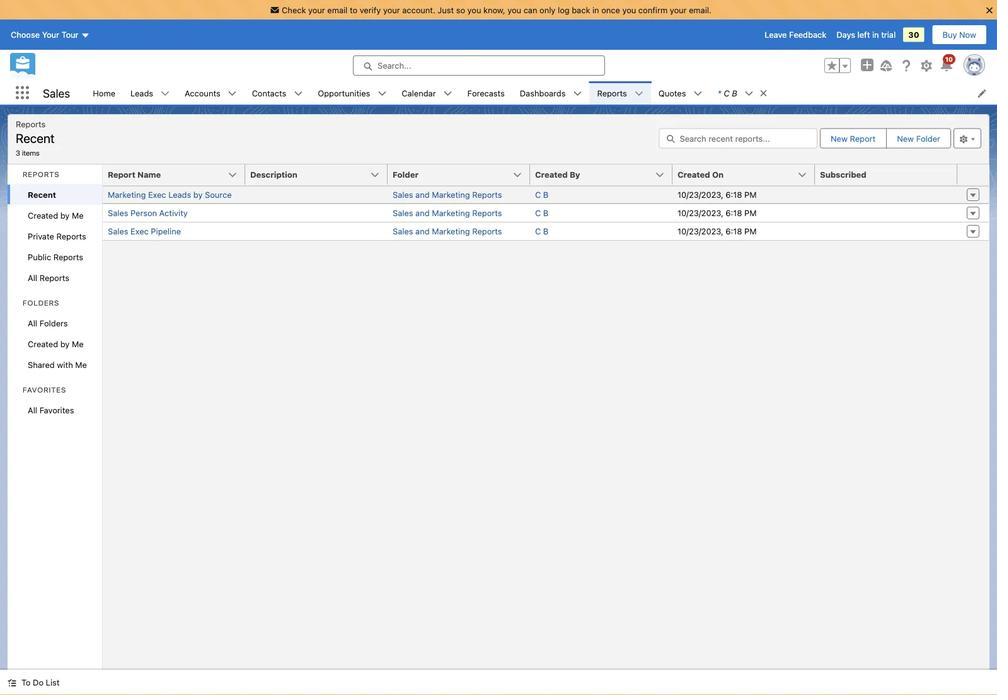 Task type: locate. For each thing, give the bounding box(es) containing it.
recent up private
[[28, 190, 56, 199]]

text default image for reports
[[635, 89, 644, 98]]

1 vertical spatial created by me link
[[8, 333, 102, 354]]

0 vertical spatial all
[[28, 273, 37, 282]]

0 horizontal spatial new
[[831, 134, 848, 143]]

account.
[[402, 5, 435, 15]]

1 vertical spatial all
[[28, 318, 37, 328]]

you
[[468, 5, 481, 15], [508, 5, 521, 15], [623, 5, 636, 15]]

list containing home
[[85, 81, 997, 105]]

3 sales and marketing reports link from the top
[[393, 227, 502, 236]]

text default image left to
[[8, 679, 16, 688]]

to do list button
[[0, 670, 67, 695]]

reports recent 3 items
[[16, 119, 55, 157]]

2 vertical spatial 10/23/2023, 6:18 pm
[[678, 227, 757, 236]]

2 vertical spatial me
[[75, 360, 87, 369]]

email.
[[689, 5, 712, 15]]

favorites down shared with me
[[40, 405, 74, 415]]

in right back
[[593, 5, 599, 15]]

exec for marketing
[[148, 190, 166, 200]]

3 you from the left
[[623, 5, 636, 15]]

sales and marketing reports link for sales person activity
[[393, 208, 502, 218]]

once
[[602, 5, 620, 15]]

1 your from the left
[[308, 5, 325, 15]]

text default image right accounts
[[228, 89, 237, 98]]

2 vertical spatial c b
[[535, 227, 549, 236]]

2 10/23/2023, from the top
[[678, 208, 724, 218]]

new report
[[831, 134, 876, 143]]

me right with at the bottom of the page
[[75, 360, 87, 369]]

opportunities
[[318, 88, 370, 98]]

0 vertical spatial folder
[[916, 134, 941, 143]]

you right once
[[623, 5, 636, 15]]

created by me link for shared
[[8, 333, 102, 354]]

all for all folders
[[28, 318, 37, 328]]

marketing for marketing exec leads by source
[[432, 190, 470, 200]]

1 created by me from the top
[[28, 211, 84, 220]]

0 vertical spatial by
[[193, 190, 203, 200]]

1 horizontal spatial in
[[872, 30, 879, 39]]

sales exec pipeline
[[108, 227, 181, 236]]

10/23/2023,
[[678, 190, 724, 200], [678, 208, 724, 218], [678, 227, 724, 236]]

text default image left reports link
[[573, 89, 582, 98]]

new inside 'button'
[[897, 134, 914, 143]]

marketing for sales exec pipeline
[[432, 227, 470, 236]]

0 vertical spatial sales and marketing reports
[[393, 190, 502, 200]]

0 vertical spatial me
[[72, 211, 84, 220]]

0 horizontal spatial folder
[[393, 170, 419, 179]]

3 c b from the top
[[535, 227, 549, 236]]

sales for sales and marketing reports link corresponding to marketing exec leads by source
[[393, 190, 413, 200]]

0 horizontal spatial your
[[308, 5, 325, 15]]

created left on
[[678, 170, 710, 179]]

pm
[[745, 190, 757, 200], [745, 208, 757, 218], [745, 227, 757, 236]]

reports inside reports recent 3 items
[[16, 119, 46, 129]]

0 vertical spatial recent
[[16, 130, 55, 145]]

text default image left *
[[694, 89, 703, 98]]

new inside button
[[831, 134, 848, 143]]

0 vertical spatial exec
[[148, 190, 166, 200]]

all favorites link
[[8, 400, 102, 420]]

by for recent
[[60, 211, 70, 220]]

sales and marketing reports
[[393, 190, 502, 200], [393, 208, 502, 218], [393, 227, 502, 236]]

2 10/23/2023, 6:18 pm from the top
[[678, 208, 757, 218]]

1 you from the left
[[468, 5, 481, 15]]

new up subscribed cell on the top right of page
[[897, 134, 914, 143]]

1 horizontal spatial you
[[508, 5, 521, 15]]

to do list
[[21, 678, 60, 687]]

0 vertical spatial created by me link
[[8, 205, 102, 226]]

1 text default image from the left
[[444, 89, 452, 98]]

text default image inside "calendar" list item
[[444, 89, 452, 98]]

3 your from the left
[[670, 5, 687, 15]]

favorites inside the all favorites link
[[40, 405, 74, 415]]

report up subscribed
[[850, 134, 876, 143]]

person
[[131, 208, 157, 218]]

by left source
[[193, 190, 203, 200]]

do
[[33, 678, 44, 687]]

and
[[416, 190, 430, 200], [416, 208, 430, 218], [416, 227, 430, 236]]

1 vertical spatial 10/23/2023,
[[678, 208, 724, 218]]

text default image left quotes
[[635, 89, 644, 98]]

activity
[[159, 208, 188, 218]]

new up subscribed
[[831, 134, 848, 143]]

sales and marketing reports link
[[393, 190, 502, 200], [393, 208, 502, 218], [393, 227, 502, 236]]

3 6:18 from the top
[[726, 227, 742, 236]]

created on button
[[673, 165, 815, 185]]

c b link
[[535, 190, 549, 200], [535, 208, 549, 218], [535, 227, 549, 236]]

all up shared
[[28, 318, 37, 328]]

marketing exec leads by source
[[108, 190, 232, 200]]

1 horizontal spatial report
[[850, 134, 876, 143]]

1 c b from the top
[[535, 190, 549, 200]]

3 10/23/2023, 6:18 pm from the top
[[678, 227, 757, 236]]

2 c b link from the top
[[535, 208, 549, 218]]

text default image right 'contacts'
[[294, 89, 303, 98]]

report name button
[[103, 165, 245, 185]]

your right verify
[[383, 5, 400, 15]]

all down public
[[28, 273, 37, 282]]

1 vertical spatial recent
[[28, 190, 56, 199]]

report inside cell
[[108, 170, 135, 179]]

1 vertical spatial in
[[872, 30, 879, 39]]

1 6:18 from the top
[[726, 190, 742, 200]]

1 horizontal spatial your
[[383, 5, 400, 15]]

exec down person
[[131, 227, 149, 236]]

0 vertical spatial leads
[[131, 88, 153, 98]]

created left 'by'
[[535, 170, 568, 179]]

c for marketing exec leads by source
[[535, 190, 541, 200]]

leave feedback link
[[765, 30, 827, 39]]

text default image inside contacts list item
[[294, 89, 303, 98]]

choose your tour
[[11, 30, 78, 39]]

1 vertical spatial created by me
[[28, 339, 84, 349]]

3 sales and marketing reports from the top
[[393, 227, 502, 236]]

created
[[535, 170, 568, 179], [678, 170, 710, 179], [28, 211, 58, 220], [28, 339, 58, 349]]

sales and marketing reports link for sales exec pipeline
[[393, 227, 502, 236]]

b for sales person activity
[[543, 208, 549, 218]]

2 you from the left
[[508, 5, 521, 15]]

description button
[[245, 165, 388, 185]]

1 new from the left
[[831, 134, 848, 143]]

3
[[16, 148, 20, 157]]

0 vertical spatial sales and marketing reports link
[[393, 190, 502, 200]]

c b
[[535, 190, 549, 200], [535, 208, 549, 218], [535, 227, 549, 236]]

text default image
[[759, 89, 768, 98], [161, 89, 170, 98], [228, 89, 237, 98], [294, 89, 303, 98], [378, 89, 387, 98], [573, 89, 582, 98], [635, 89, 644, 98], [694, 89, 703, 98], [8, 679, 16, 688]]

sales and marketing reports for marketing exec leads by source
[[393, 190, 502, 200]]

text default image right * c b
[[745, 89, 754, 98]]

1 vertical spatial pm
[[745, 208, 757, 218]]

1 vertical spatial folder
[[393, 170, 419, 179]]

0 vertical spatial c b
[[535, 190, 549, 200]]

sales exec pipeline link
[[108, 227, 181, 236]]

2 created by me link from the top
[[8, 333, 102, 354]]

3 pm from the top
[[745, 227, 757, 236]]

dashboards
[[520, 88, 566, 98]]

c b for sales person activity
[[535, 208, 549, 218]]

all reports
[[28, 273, 69, 282]]

folder inside button
[[393, 170, 419, 179]]

search... button
[[353, 56, 605, 76]]

0 horizontal spatial you
[[468, 5, 481, 15]]

0 horizontal spatial text default image
[[444, 89, 452, 98]]

leads up activity
[[168, 190, 191, 200]]

text default image down search...
[[378, 89, 387, 98]]

contacts list item
[[244, 81, 310, 105]]

1 vertical spatial folders
[[40, 318, 68, 328]]

2 all from the top
[[28, 318, 37, 328]]

2 vertical spatial sales and marketing reports
[[393, 227, 502, 236]]

created by
[[535, 170, 580, 179]]

2 text default image from the left
[[745, 89, 754, 98]]

created by me up private reports link
[[28, 211, 84, 220]]

2 6:18 from the top
[[726, 208, 742, 218]]

leads
[[131, 88, 153, 98], [168, 190, 191, 200]]

created by me link up shared with me
[[8, 333, 102, 354]]

2 vertical spatial by
[[60, 339, 70, 349]]

shared with me link
[[8, 354, 102, 375]]

1 vertical spatial 6:18
[[726, 208, 742, 218]]

text default image inside opportunities list item
[[378, 89, 387, 98]]

text default image inside reports list item
[[635, 89, 644, 98]]

by
[[193, 190, 203, 200], [60, 211, 70, 220], [60, 339, 70, 349]]

description cell
[[245, 165, 395, 186]]

your
[[308, 5, 325, 15], [383, 5, 400, 15], [670, 5, 687, 15]]

1 vertical spatial sales and marketing reports
[[393, 208, 502, 218]]

by up private reports
[[60, 211, 70, 220]]

2 vertical spatial 6:18
[[726, 227, 742, 236]]

1 10/23/2023, from the top
[[678, 190, 724, 200]]

1 horizontal spatial text default image
[[745, 89, 754, 98]]

list
[[85, 81, 997, 105]]

created up shared
[[28, 339, 58, 349]]

text default image right * c b
[[759, 89, 768, 98]]

cell
[[245, 186, 388, 204], [815, 186, 958, 204], [245, 204, 388, 222], [815, 204, 958, 222], [245, 222, 388, 240], [815, 222, 958, 240]]

confirm
[[639, 5, 668, 15]]

c b link for sales exec pipeline
[[535, 227, 549, 236]]

folder button
[[388, 165, 530, 185]]

1 created by me link from the top
[[8, 205, 102, 226]]

1 sales and marketing reports link from the top
[[393, 190, 502, 200]]

2 sales and marketing reports from the top
[[393, 208, 502, 218]]

1 10/23/2023, 6:18 pm from the top
[[678, 190, 757, 200]]

2 vertical spatial sales and marketing reports link
[[393, 227, 502, 236]]

new report button
[[821, 129, 886, 148]]

0 vertical spatial created by me
[[28, 211, 84, 220]]

text default image inside accounts list item
[[228, 89, 237, 98]]

0 vertical spatial 6:18
[[726, 190, 742, 200]]

you right the so
[[468, 5, 481, 15]]

me up private reports
[[72, 211, 84, 220]]

text default image inside list item
[[759, 89, 768, 98]]

1 horizontal spatial folder
[[916, 134, 941, 143]]

list item
[[710, 81, 774, 105]]

10 button
[[939, 54, 956, 73]]

6:18 for sales exec pipeline
[[726, 227, 742, 236]]

me up with at the bottom of the page
[[72, 339, 84, 349]]

by up with at the bottom of the page
[[60, 339, 70, 349]]

3 and from the top
[[416, 227, 430, 236]]

sales person activity
[[108, 208, 188, 218]]

text default image for leads
[[161, 89, 170, 98]]

0 horizontal spatial in
[[593, 5, 599, 15]]

public reports
[[28, 252, 83, 262]]

0 vertical spatial c b link
[[535, 190, 549, 200]]

days
[[837, 30, 855, 39]]

6:18 for marketing exec leads by source
[[726, 190, 742, 200]]

1 vertical spatial c b
[[535, 208, 549, 218]]

2 vertical spatial c b link
[[535, 227, 549, 236]]

2 vertical spatial 10/23/2023,
[[678, 227, 724, 236]]

2 vertical spatial and
[[416, 227, 430, 236]]

0 vertical spatial favorites
[[23, 386, 66, 394]]

0 horizontal spatial report
[[108, 170, 135, 179]]

1 sales and marketing reports from the top
[[393, 190, 502, 200]]

pm for marketing exec leads by source
[[745, 190, 757, 200]]

folders inside all folders link
[[40, 318, 68, 328]]

grid containing report name
[[103, 165, 989, 241]]

10/23/2023, 6:18 pm
[[678, 190, 757, 200], [678, 208, 757, 218], [678, 227, 757, 236]]

1 vertical spatial favorites
[[40, 405, 74, 415]]

new
[[831, 134, 848, 143], [897, 134, 914, 143]]

2 horizontal spatial you
[[623, 5, 636, 15]]

3 all from the top
[[28, 405, 37, 415]]

0 vertical spatial pm
[[745, 190, 757, 200]]

2 new from the left
[[897, 134, 914, 143]]

c
[[724, 88, 730, 98], [535, 190, 541, 200], [535, 208, 541, 218], [535, 227, 541, 236]]

text default image inside list item
[[745, 89, 754, 98]]

text default image for dashboards
[[573, 89, 582, 98]]

all down shared
[[28, 405, 37, 415]]

2 sales and marketing reports link from the top
[[393, 208, 502, 218]]

recent up items
[[16, 130, 55, 145]]

your left "email."
[[670, 5, 687, 15]]

text default image for quotes
[[694, 89, 703, 98]]

text default image for *
[[745, 89, 754, 98]]

1 c b link from the top
[[535, 190, 549, 200]]

created by me link
[[8, 205, 102, 226], [8, 333, 102, 354]]

created by button
[[530, 165, 673, 185]]

2 pm from the top
[[745, 208, 757, 218]]

10
[[946, 56, 953, 63]]

created on cell
[[673, 165, 823, 186]]

2 horizontal spatial your
[[670, 5, 687, 15]]

2 vertical spatial pm
[[745, 227, 757, 236]]

me for with
[[72, 339, 84, 349]]

reports list item
[[590, 81, 651, 105]]

1 vertical spatial by
[[60, 211, 70, 220]]

recent
[[16, 130, 55, 145], [28, 190, 56, 199]]

grid
[[103, 165, 989, 241]]

b for marketing exec leads by source
[[543, 190, 549, 200]]

text default image right calendar
[[444, 89, 452, 98]]

text default image left accounts link
[[161, 89, 170, 98]]

created by me down all folders link at the top left of the page
[[28, 339, 84, 349]]

6:18
[[726, 190, 742, 200], [726, 208, 742, 218], [726, 227, 742, 236]]

1 vertical spatial sales and marketing reports link
[[393, 208, 502, 218]]

2 vertical spatial all
[[28, 405, 37, 415]]

in
[[593, 5, 599, 15], [872, 30, 879, 39]]

1 horizontal spatial new
[[897, 134, 914, 143]]

shared with me
[[28, 360, 87, 369]]

leads right home link
[[131, 88, 153, 98]]

sales for sales and marketing reports link related to sales exec pipeline
[[393, 227, 413, 236]]

to
[[21, 678, 31, 687]]

choose
[[11, 30, 40, 39]]

1 vertical spatial and
[[416, 208, 430, 218]]

subscribed
[[820, 170, 867, 179]]

and for sales exec pipeline
[[416, 227, 430, 236]]

3 c b link from the top
[[535, 227, 549, 236]]

0 vertical spatial 10/23/2023, 6:18 pm
[[678, 190, 757, 200]]

favorites up all favorites
[[23, 386, 66, 394]]

exec up sales person activity at the left top of the page
[[148, 190, 166, 200]]

new for new folder
[[897, 134, 914, 143]]

folders up all folders
[[23, 299, 59, 307]]

actions cell
[[958, 165, 989, 186]]

all for all reports
[[28, 273, 37, 282]]

1 vertical spatial me
[[72, 339, 84, 349]]

2 c b from the top
[[535, 208, 549, 218]]

0 vertical spatial and
[[416, 190, 430, 200]]

1 and from the top
[[416, 190, 430, 200]]

2 and from the top
[[416, 208, 430, 218]]

1 vertical spatial report
[[108, 170, 135, 179]]

created by me link up private reports
[[8, 205, 102, 226]]

1 vertical spatial c b link
[[535, 208, 549, 218]]

3 10/23/2023, from the top
[[678, 227, 724, 236]]

0 vertical spatial 10/23/2023,
[[678, 190, 724, 200]]

your
[[42, 30, 59, 39]]

reports inside list item
[[597, 88, 627, 98]]

text default image inside dashboards list item
[[573, 89, 582, 98]]

opportunities list item
[[310, 81, 394, 105]]

1 vertical spatial 10/23/2023, 6:18 pm
[[678, 208, 757, 218]]

1 all from the top
[[28, 273, 37, 282]]

10/23/2023, for sales exec pipeline
[[678, 227, 724, 236]]

2 created by me from the top
[[28, 339, 84, 349]]

0 horizontal spatial leads
[[131, 88, 153, 98]]

your left email
[[308, 5, 325, 15]]

check your email to verify your account. just so you know, you can only log back in once you confirm your email.
[[282, 5, 712, 15]]

accounts link
[[177, 81, 228, 105]]

1 vertical spatial leads
[[168, 190, 191, 200]]

1 pm from the top
[[745, 190, 757, 200]]

in right left
[[872, 30, 879, 39]]

you left can
[[508, 5, 521, 15]]

text default image
[[444, 89, 452, 98], [745, 89, 754, 98]]

10/23/2023, 6:18 pm for sales exec pipeline
[[678, 227, 757, 236]]

text default image inside leads list item
[[161, 89, 170, 98]]

pm for sales exec pipeline
[[745, 227, 757, 236]]

c b link for sales person activity
[[535, 208, 549, 218]]

report left 'name' at top left
[[108, 170, 135, 179]]

0 vertical spatial report
[[850, 134, 876, 143]]

group
[[825, 58, 851, 73]]

created by me link for private
[[8, 205, 102, 226]]

home link
[[85, 81, 123, 105]]

1 vertical spatial exec
[[131, 227, 149, 236]]

folders up shared with me link
[[40, 318, 68, 328]]

text default image for accounts
[[228, 89, 237, 98]]

text default image inside quotes list item
[[694, 89, 703, 98]]



Task type: vqa. For each thing, say whether or not it's contained in the screenshot.
Favorites
yes



Task type: describe. For each thing, give the bounding box(es) containing it.
report name
[[108, 170, 161, 179]]

log
[[558, 5, 570, 15]]

and for sales person activity
[[416, 208, 430, 218]]

sales and marketing reports for sales exec pipeline
[[393, 227, 502, 236]]

1 horizontal spatial leads
[[168, 190, 191, 200]]

c b for marketing exec leads by source
[[535, 190, 549, 200]]

days left in trial
[[837, 30, 896, 39]]

0 vertical spatial folders
[[23, 299, 59, 307]]

created by cell
[[530, 165, 680, 186]]

calendar
[[402, 88, 436, 98]]

public
[[28, 252, 51, 262]]

pipeline
[[151, 227, 181, 236]]

verify
[[360, 5, 381, 15]]

by
[[570, 170, 580, 179]]

now
[[960, 30, 977, 39]]

Search recent reports... text field
[[659, 128, 818, 148]]

private reports
[[28, 231, 86, 241]]

so
[[456, 5, 465, 15]]

calendar list item
[[394, 81, 460, 105]]

left
[[858, 30, 870, 39]]

recent link
[[8, 184, 102, 205]]

leave
[[765, 30, 787, 39]]

created by me for with
[[28, 339, 84, 349]]

all reports link
[[8, 267, 102, 288]]

6:18 for sales person activity
[[726, 208, 742, 218]]

leads inside list item
[[131, 88, 153, 98]]

folder cell
[[388, 165, 538, 186]]

created up private
[[28, 211, 58, 220]]

2 your from the left
[[383, 5, 400, 15]]

sales and marketing reports link for marketing exec leads by source
[[393, 190, 502, 200]]

quotes list item
[[651, 81, 710, 105]]

created on
[[678, 170, 724, 179]]

*
[[718, 88, 721, 98]]

leads link
[[123, 81, 161, 105]]

private
[[28, 231, 54, 241]]

public reports link
[[8, 246, 102, 267]]

0 vertical spatial in
[[593, 5, 599, 15]]

items
[[22, 148, 40, 157]]

marketing for sales person activity
[[432, 208, 470, 218]]

quotes link
[[651, 81, 694, 105]]

feedback
[[789, 30, 827, 39]]

marketing exec leads by source link
[[108, 190, 232, 200]]

all folders
[[28, 318, 68, 328]]

accounts list item
[[177, 81, 244, 105]]

source
[[205, 190, 232, 200]]

list item containing *
[[710, 81, 774, 105]]

leads list item
[[123, 81, 177, 105]]

buy now
[[943, 30, 977, 39]]

subscribed button
[[815, 165, 958, 185]]

all for all favorites
[[28, 405, 37, 415]]

forecasts
[[467, 88, 505, 98]]

c inside list item
[[724, 88, 730, 98]]

accounts
[[185, 88, 220, 98]]

exec for sales
[[131, 227, 149, 236]]

reports link
[[590, 81, 635, 105]]

by for all folders
[[60, 339, 70, 349]]

sales for sales and marketing reports link related to sales person activity
[[393, 208, 413, 218]]

sales person activity link
[[108, 208, 188, 218]]

trial
[[881, 30, 896, 39]]

text default image inside to do list button
[[8, 679, 16, 688]]

report name cell
[[103, 165, 253, 186]]

10/23/2023, 6:18 pm for sales person activity
[[678, 208, 757, 218]]

check
[[282, 5, 306, 15]]

private reports link
[[8, 226, 102, 246]]

c for sales person activity
[[535, 208, 541, 218]]

10/23/2023, for sales person activity
[[678, 208, 724, 218]]

sales and marketing reports for sales person activity
[[393, 208, 502, 218]]

forecasts link
[[460, 81, 512, 105]]

10/23/2023, for marketing exec leads by source
[[678, 190, 724, 200]]

actions image
[[958, 165, 989, 185]]

description
[[250, 170, 297, 179]]

subscribed cell
[[815, 165, 965, 186]]

email
[[327, 5, 348, 15]]

contacts
[[252, 88, 286, 98]]

30
[[909, 30, 919, 39]]

on
[[712, 170, 724, 179]]

dashboards list item
[[512, 81, 590, 105]]

with
[[57, 360, 73, 369]]

c b for sales exec pipeline
[[535, 227, 549, 236]]

to
[[350, 5, 358, 15]]

all folders link
[[8, 313, 102, 333]]

search...
[[378, 61, 411, 70]]

folder inside 'button'
[[916, 134, 941, 143]]

can
[[524, 5, 537, 15]]

opportunities link
[[310, 81, 378, 105]]

10/23/2023, 6:18 pm for marketing exec leads by source
[[678, 190, 757, 200]]

created by me for reports
[[28, 211, 84, 220]]

new folder button
[[886, 128, 951, 148]]

sales for the sales person activity link
[[108, 208, 128, 218]]

pm for sales person activity
[[745, 208, 757, 218]]

dashboards link
[[512, 81, 573, 105]]

shared
[[28, 360, 55, 369]]

* c b
[[718, 88, 737, 98]]

only
[[540, 5, 556, 15]]

just
[[438, 5, 454, 15]]

c b link for marketing exec leads by source
[[535, 190, 549, 200]]

buy now button
[[932, 25, 987, 45]]

me for reports
[[72, 211, 84, 220]]

home
[[93, 88, 115, 98]]

buy
[[943, 30, 957, 39]]

choose your tour button
[[10, 25, 90, 45]]

text default image for opportunities
[[378, 89, 387, 98]]

c for sales exec pipeline
[[535, 227, 541, 236]]

leave feedback
[[765, 30, 827, 39]]

back
[[572, 5, 590, 15]]

quotes
[[659, 88, 686, 98]]

new for new report
[[831, 134, 848, 143]]

list
[[46, 678, 60, 687]]

and for marketing exec leads by source
[[416, 190, 430, 200]]

text default image for calendar
[[444, 89, 452, 98]]

know,
[[484, 5, 505, 15]]

text default image for contacts
[[294, 89, 303, 98]]

calendar link
[[394, 81, 444, 105]]

b for sales exec pipeline
[[543, 227, 549, 236]]

all favorites
[[28, 405, 74, 415]]

name
[[137, 170, 161, 179]]

contacts link
[[244, 81, 294, 105]]

sales for sales exec pipeline "link"
[[108, 227, 128, 236]]



